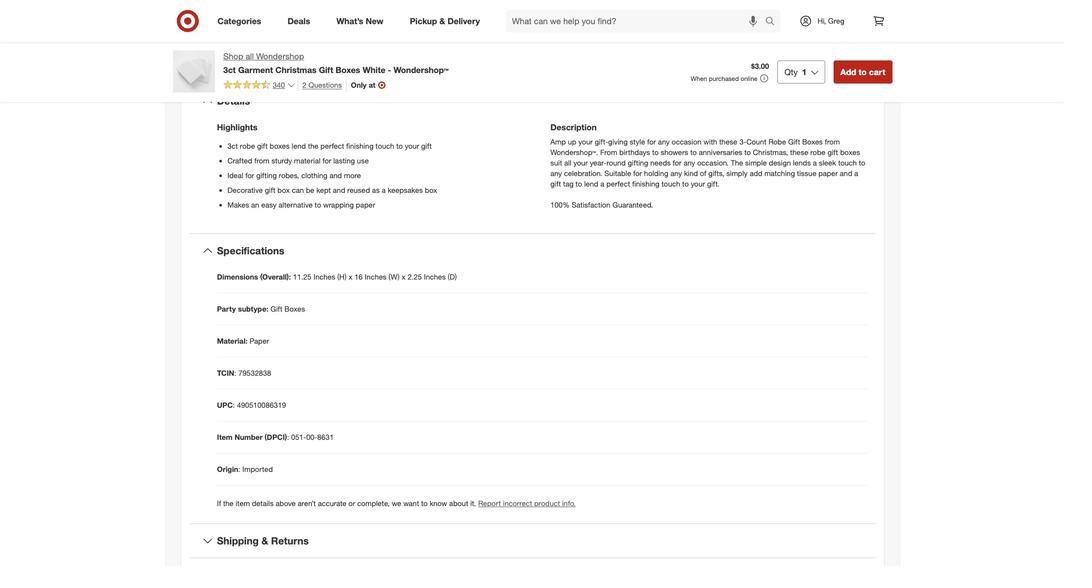 Task type: describe. For each thing, give the bounding box(es) containing it.
shipping
[[217, 535, 259, 547]]

boxes inside the 'shop all wondershop 3ct garment christmas gift boxes white - wondershop™'
[[336, 65, 360, 75]]

satisfaction
[[572, 201, 611, 209]]

11.25
[[293, 273, 312, 282]]

perfect inside amp up your gift-giving style for any occasion with these 3-count robe gift boxes from wondershop™. from birthdays to showers to anniversaries to christmas, these robe gift boxes suit all your year-round gifting needs for any occasion. the simple design lends a sleek touch to any celebration. suitable for holding any kind of gifts, simply add matching tissue paper and a gift tag to lend a perfect finishing touch to your gift.
[[607, 179, 630, 188]]

& for pickup
[[440, 16, 445, 26]]

and up the "wrapping"
[[333, 186, 345, 195]]

details
[[252, 499, 274, 508]]

$3.00
[[752, 62, 770, 71]]

categories link
[[209, 9, 275, 33]]

accurate
[[318, 499, 347, 508]]

1 vertical spatial 3ct
[[228, 142, 238, 151]]

want
[[403, 499, 419, 508]]

your up celebration.
[[574, 158, 588, 167]]

holding
[[644, 169, 669, 178]]

all inside amp up your gift-giving style for any occasion with these 3-count robe gift boxes from wondershop™. from birthdays to showers to anniversaries to christmas, these robe gift boxes suit all your year-round gifting needs for any occasion. the simple design lends a sleek touch to any celebration. suitable for holding any kind of gifts, simply add matching tissue paper and a gift tag to lend a perfect finishing touch to your gift.
[[564, 158, 572, 167]]

pickup & delivery
[[410, 16, 480, 26]]

(dpci)
[[265, 433, 287, 442]]

all inside the 'shop all wondershop 3ct garment christmas gift boxes white - wondershop™'
[[246, 51, 254, 62]]

occasion
[[672, 137, 702, 146]]

: left 051-
[[287, 433, 289, 442]]

to right sleek
[[859, 158, 866, 167]]

reused
[[347, 186, 370, 195]]

qty 1
[[785, 67, 807, 77]]

search
[[761, 17, 786, 27]]

tcin
[[217, 369, 234, 378]]

number
[[235, 433, 263, 442]]

tag
[[563, 179, 574, 188]]

for down 3ct robe gift boxes lend the perfect finishing touch to your gift
[[323, 156, 331, 165]]

categories
[[218, 16, 261, 26]]

pickup & delivery link
[[401, 9, 493, 33]]

3ct inside the 'shop all wondershop 3ct garment christmas gift boxes white - wondershop™'
[[223, 65, 236, 75]]

purchased
[[709, 75, 739, 83]]

amp up your gift-giving style for any occasion with these 3-count robe gift boxes from wondershop™. from birthdays to showers to anniversaries to christmas, these robe gift boxes suit all your year-round gifting needs for any occasion. the simple design lends a sleek touch to any celebration. suitable for holding any kind of gifts, simply add matching tissue paper and a gift tag to lend a perfect finishing touch to your gift.
[[551, 137, 866, 188]]

: for 490510086319
[[233, 401, 235, 410]]

gift-
[[595, 137, 608, 146]]

any left kind
[[671, 169, 682, 178]]

gift left tag
[[551, 179, 561, 188]]

0 horizontal spatial from
[[254, 156, 270, 165]]

when purchased online
[[691, 75, 758, 83]]

robes,
[[279, 171, 299, 180]]

boxes inside amp up your gift-giving style for any occasion with these 3-count robe gift boxes from wondershop™. from birthdays to showers to anniversaries to christmas, these robe gift boxes suit all your year-round gifting needs for any occasion. the simple design lends a sleek touch to any celebration. suitable for holding any kind of gifts, simply add matching tissue paper and a gift tag to lend a perfect finishing touch to your gift.
[[841, 148, 861, 157]]

party subtype: gift boxes
[[217, 305, 305, 314]]

info.
[[562, 499, 576, 508]]

0 horizontal spatial finishing
[[346, 142, 374, 151]]

2 vertical spatial touch
[[662, 179, 681, 188]]

79532838
[[239, 369, 271, 378]]

2
[[302, 80, 307, 89]]

search button
[[761, 9, 786, 35]]

gift inside the 'shop all wondershop 3ct garment christmas gift boxes white - wondershop™'
[[319, 65, 333, 75]]

image of 3ct garment christmas gift boxes white - wondershop™ image
[[173, 51, 215, 93]]

upc
[[217, 401, 233, 410]]

2 vertical spatial boxes
[[285, 305, 305, 314]]

gift up easy
[[265, 186, 276, 195]]

upc : 490510086319
[[217, 401, 286, 410]]

count
[[747, 137, 767, 146]]

highlights
[[217, 122, 258, 133]]

hi,
[[818, 16, 827, 25]]

more
[[344, 171, 361, 180]]

100% satisfaction guaranteed.
[[551, 201, 653, 209]]

keepsakes
[[388, 186, 423, 195]]

what's new link
[[328, 9, 397, 33]]

decorative
[[228, 186, 263, 195]]

gift inside amp up your gift-giving style for any occasion with these 3-count robe gift boxes from wondershop™. from birthdays to showers to anniversaries to christmas, these robe gift boxes suit all your year-round gifting needs for any occasion. the simple design lends a sleek touch to any celebration. suitable for holding any kind of gifts, simply add matching tissue paper and a gift tag to lend a perfect finishing touch to your gift.
[[789, 137, 801, 146]]

ideal for gifting robes, clothing and more
[[228, 171, 361, 180]]

shipping & returns button
[[190, 525, 876, 558]]

guaranteed.
[[613, 201, 653, 209]]

new
[[366, 16, 384, 26]]

matching
[[765, 169, 795, 178]]

1 box from the left
[[278, 186, 290, 195]]

0 vertical spatial the
[[308, 142, 319, 151]]

aren't
[[298, 499, 316, 508]]

0 horizontal spatial gift
[[271, 305, 283, 314]]

0 horizontal spatial gifting
[[256, 171, 277, 180]]

1 vertical spatial paper
[[356, 201, 375, 209]]

for right style
[[648, 137, 656, 146]]

item
[[217, 433, 233, 442]]

robe
[[769, 137, 787, 146]]

hi, greg
[[818, 16, 845, 25]]

specifications button
[[190, 234, 876, 268]]

from inside amp up your gift-giving style for any occasion with these 3-count robe gift boxes from wondershop™. from birthdays to showers to anniversaries to christmas, these robe gift boxes suit all your year-round gifting needs for any occasion. the simple design lends a sleek touch to any celebration. suitable for holding any kind of gifts, simply add matching tissue paper and a gift tag to lend a perfect finishing touch to your gift.
[[825, 137, 840, 146]]

cart
[[869, 67, 886, 77]]

subtype:
[[238, 305, 269, 314]]

to down kept
[[315, 201, 321, 209]]

add
[[750, 169, 763, 178]]

crafted
[[228, 156, 252, 165]]

gift.
[[707, 179, 720, 188]]

imported
[[243, 465, 273, 474]]

: for 79532838
[[234, 369, 236, 378]]

any down suit
[[551, 169, 562, 178]]

item number (dpci) : 051-00-8631
[[217, 433, 334, 442]]

suitable
[[605, 169, 632, 178]]

we
[[392, 499, 401, 508]]

paper inside amp up your gift-giving style for any occasion with these 3-count robe gift boxes from wondershop™. from birthdays to showers to anniversaries to christmas, these robe gift boxes suit all your year-round gifting needs for any occasion. the simple design lends a sleek touch to any celebration. suitable for holding any kind of gifts, simply add matching tissue paper and a gift tag to lend a perfect finishing touch to your gift.
[[819, 169, 838, 178]]

& for shipping
[[262, 535, 268, 547]]

and up the decorative gift box can be kept and reused as a keepsakes box
[[330, 171, 342, 180]]

gift up sleek
[[828, 148, 839, 157]]

deals
[[288, 16, 310, 26]]

sponsored
[[862, 8, 893, 16]]

1
[[802, 67, 807, 77]]

0 horizontal spatial touch
[[376, 142, 394, 151]]

material
[[294, 156, 321, 165]]

add to cart button
[[834, 60, 893, 84]]

amp
[[551, 137, 566, 146]]

340
[[273, 81, 285, 90]]

(h)
[[337, 273, 347, 282]]

showers
[[661, 148, 689, 157]]

product
[[535, 499, 560, 508]]

your right up
[[579, 137, 593, 146]]

incorrect
[[503, 499, 532, 508]]

any up kind
[[684, 158, 696, 167]]



Task type: locate. For each thing, give the bounding box(es) containing it.
to right tag
[[576, 179, 582, 188]]

1 vertical spatial from
[[254, 156, 270, 165]]

delivery
[[448, 16, 480, 26]]

(overall):
[[260, 273, 291, 282]]

robe up sleek
[[811, 148, 826, 157]]

a right tissue
[[855, 169, 859, 178]]

white
[[363, 65, 386, 75]]

finishing inside amp up your gift-giving style for any occasion with these 3-count robe gift boxes from wondershop™. from birthdays to showers to anniversaries to christmas, these robe gift boxes suit all your year-round gifting needs for any occasion. the simple design lends a sleek touch to any celebration. suitable for holding any kind of gifts, simply add matching tissue paper and a gift tag to lend a perfect finishing touch to your gift.
[[633, 179, 660, 188]]

simply
[[727, 169, 748, 178]]

only at
[[351, 81, 376, 90]]

lend inside amp up your gift-giving style for any occasion with these 3-count robe gift boxes from wondershop™. from birthdays to showers to anniversaries to christmas, these robe gift boxes suit all your year-round gifting needs for any occasion. the simple design lends a sleek touch to any celebration. suitable for holding any kind of gifts, simply add matching tissue paper and a gift tag to lend a perfect finishing touch to your gift.
[[584, 179, 599, 188]]

from
[[601, 148, 618, 157]]

& right pickup
[[440, 16, 445, 26]]

perfect down 'suitable'
[[607, 179, 630, 188]]

kind
[[684, 169, 698, 178]]

origin : imported
[[217, 465, 273, 474]]

1 vertical spatial gift
[[789, 137, 801, 146]]

340 link
[[223, 79, 296, 92]]

1 horizontal spatial all
[[564, 158, 572, 167]]

a right as
[[382, 186, 386, 195]]

1 horizontal spatial box
[[425, 186, 437, 195]]

2 horizontal spatial boxes
[[803, 137, 823, 146]]

for right ideal
[[246, 171, 254, 180]]

1 horizontal spatial lend
[[584, 179, 599, 188]]

16
[[355, 273, 363, 282]]

paper down reused
[[356, 201, 375, 209]]

robe
[[240, 142, 255, 151], [811, 148, 826, 157]]

style
[[630, 137, 645, 146]]

0 horizontal spatial x
[[349, 273, 353, 282]]

round
[[607, 158, 626, 167]]

know
[[430, 499, 447, 508]]

from up sleek
[[825, 137, 840, 146]]

returns
[[271, 535, 309, 547]]

what's
[[337, 16, 364, 26]]

gifting down sturdy
[[256, 171, 277, 180]]

anniversaries
[[699, 148, 743, 157]]

to up needs
[[652, 148, 659, 157]]

gifting down birthdays
[[628, 158, 649, 167]]

perfect up lasting
[[321, 142, 344, 151]]

from left sturdy
[[254, 156, 270, 165]]

1 vertical spatial &
[[262, 535, 268, 547]]

(w)
[[389, 273, 400, 282]]

to right want
[[421, 499, 428, 508]]

add to cart
[[841, 67, 886, 77]]

gift
[[319, 65, 333, 75], [789, 137, 801, 146], [271, 305, 283, 314]]

x
[[349, 273, 353, 282], [402, 273, 406, 282]]

0 vertical spatial finishing
[[346, 142, 374, 151]]

051-
[[291, 433, 306, 442]]

complete,
[[357, 499, 390, 508]]

: for imported
[[238, 465, 240, 474]]

lasting
[[333, 156, 355, 165]]

to right add
[[859, 67, 867, 77]]

use
[[357, 156, 369, 165]]

0 vertical spatial these
[[720, 137, 738, 146]]

to down 3-
[[745, 148, 751, 157]]

item
[[236, 499, 250, 508]]

your down of
[[691, 179, 705, 188]]

100%
[[551, 201, 570, 209]]

0 vertical spatial gifting
[[628, 158, 649, 167]]

gift right subtype:
[[271, 305, 283, 314]]

box right keepsakes
[[425, 186, 437, 195]]

questions
[[309, 80, 342, 89]]

0 vertical spatial touch
[[376, 142, 394, 151]]

any up showers
[[658, 137, 670, 146]]

birthdays
[[620, 148, 650, 157]]

robe inside amp up your gift-giving style for any occasion with these 3-count robe gift boxes from wondershop™. from birthdays to showers to anniversaries to christmas, these robe gift boxes suit all your year-round gifting needs for any occasion. the simple design lends a sleek touch to any celebration. suitable for holding any kind of gifts, simply add matching tissue paper and a gift tag to lend a perfect finishing touch to your gift.
[[811, 148, 826, 157]]

touch up as
[[376, 142, 394, 151]]

paper down sleek
[[819, 169, 838, 178]]

to
[[859, 67, 867, 77], [396, 142, 403, 151], [652, 148, 659, 157], [691, 148, 697, 157], [745, 148, 751, 157], [859, 158, 866, 167], [576, 179, 582, 188], [683, 179, 689, 188], [315, 201, 321, 209], [421, 499, 428, 508]]

1 horizontal spatial the
[[308, 142, 319, 151]]

1 vertical spatial all
[[564, 158, 572, 167]]

these up lends on the right top of the page
[[791, 148, 809, 157]]

gift down highlights
[[257, 142, 268, 151]]

8631
[[317, 433, 334, 442]]

x right (w)
[[402, 273, 406, 282]]

1 horizontal spatial &
[[440, 16, 445, 26]]

0 vertical spatial perfect
[[321, 142, 344, 151]]

2 x from the left
[[402, 273, 406, 282]]

0 vertical spatial from
[[825, 137, 840, 146]]

lends
[[793, 158, 811, 167]]

0 horizontal spatial boxes
[[285, 305, 305, 314]]

inches
[[314, 273, 335, 282], [365, 273, 387, 282], [424, 273, 446, 282]]

easy
[[261, 201, 277, 209]]

and inside amp up your gift-giving style for any occasion with these 3-count robe gift boxes from wondershop™. from birthdays to showers to anniversaries to christmas, these robe gift boxes suit all your year-round gifting needs for any occasion. the simple design lends a sleek touch to any celebration. suitable for holding any kind of gifts, simply add matching tissue paper and a gift tag to lend a perfect finishing touch to your gift.
[[840, 169, 853, 178]]

0 horizontal spatial robe
[[240, 142, 255, 151]]

to down kind
[[683, 179, 689, 188]]

0 horizontal spatial the
[[223, 499, 234, 508]]

gifts,
[[709, 169, 725, 178]]

2 horizontal spatial touch
[[839, 158, 857, 167]]

What can we help you find? suggestions appear below search field
[[506, 9, 768, 33]]

0 horizontal spatial &
[[262, 535, 268, 547]]

dimensions
[[217, 273, 258, 282]]

0 horizontal spatial lend
[[292, 142, 306, 151]]

your up keepsakes
[[405, 142, 419, 151]]

perfect
[[321, 142, 344, 151], [607, 179, 630, 188]]

touch down holding
[[662, 179, 681, 188]]

tissue
[[797, 169, 817, 178]]

1 horizontal spatial touch
[[662, 179, 681, 188]]

1 horizontal spatial robe
[[811, 148, 826, 157]]

: left 79532838
[[234, 369, 236, 378]]

to up keepsakes
[[396, 142, 403, 151]]

1 horizontal spatial paper
[[819, 169, 838, 178]]

0 vertical spatial all
[[246, 51, 254, 62]]

00-
[[306, 433, 317, 442]]

paper
[[250, 337, 269, 346]]

and right tissue
[[840, 169, 853, 178]]

gift up keepsakes
[[421, 142, 432, 151]]

0 horizontal spatial paper
[[356, 201, 375, 209]]

1 vertical spatial finishing
[[633, 179, 660, 188]]

: left imported
[[238, 465, 240, 474]]

the
[[731, 158, 743, 167]]

2 inches from the left
[[365, 273, 387, 282]]

to inside add to cart button
[[859, 67, 867, 77]]

tcin : 79532838
[[217, 369, 271, 378]]

ideal
[[228, 171, 243, 180]]

2.25
[[408, 273, 422, 282]]

0 vertical spatial &
[[440, 16, 445, 26]]

0 vertical spatial paper
[[819, 169, 838, 178]]

0 vertical spatial 3ct
[[223, 65, 236, 75]]

only
[[351, 81, 367, 90]]

boxes up only at the left top of the page
[[336, 65, 360, 75]]

lend down celebration.
[[584, 179, 599, 188]]

to down occasion on the top of page
[[691, 148, 697, 157]]

1 inches from the left
[[314, 273, 335, 282]]

deals link
[[279, 9, 323, 33]]

what's new
[[337, 16, 384, 26]]

2 horizontal spatial inches
[[424, 273, 446, 282]]

inches left (h)
[[314, 273, 335, 282]]

wrapping
[[323, 201, 354, 209]]

1 horizontal spatial x
[[402, 273, 406, 282]]

for left holding
[[634, 169, 642, 178]]

with
[[704, 137, 718, 146]]

0 horizontal spatial all
[[246, 51, 254, 62]]

0 vertical spatial lend
[[292, 142, 306, 151]]

report incorrect product info. button
[[478, 499, 576, 509]]

finishing up use
[[346, 142, 374, 151]]

touch right sleek
[[839, 158, 857, 167]]

inches left (d) at the left
[[424, 273, 446, 282]]

1 horizontal spatial boxes
[[336, 65, 360, 75]]

robe up the crafted
[[240, 142, 255, 151]]

1 vertical spatial boxes
[[803, 137, 823, 146]]

christmas,
[[753, 148, 789, 157]]

1 vertical spatial gifting
[[256, 171, 277, 180]]

1 horizontal spatial boxes
[[841, 148, 861, 157]]

3ct down shop
[[223, 65, 236, 75]]

party
[[217, 305, 236, 314]]

shop
[[223, 51, 243, 62]]

1 horizontal spatial inches
[[365, 273, 387, 282]]

touch
[[376, 142, 394, 151], [839, 158, 857, 167], [662, 179, 681, 188]]

: left the 490510086319
[[233, 401, 235, 410]]

1 vertical spatial these
[[791, 148, 809, 157]]

boxes up lends on the right top of the page
[[803, 137, 823, 146]]

1 vertical spatial touch
[[839, 158, 857, 167]]

boxes inside amp up your gift-giving style for any occasion with these 3-count robe gift boxes from wondershop™. from birthdays to showers to anniversaries to christmas, these robe gift boxes suit all your year-round gifting needs for any occasion. the simple design lends a sleek touch to any celebration. suitable for holding any kind of gifts, simply add matching tissue paper and a gift tag to lend a perfect finishing touch to your gift.
[[803, 137, 823, 146]]

giving
[[608, 137, 628, 146]]

dimensions (overall): 11.25 inches (h) x 16 inches (w) x 2.25 inches (d)
[[217, 273, 457, 282]]

about
[[449, 499, 468, 508]]

0 horizontal spatial boxes
[[270, 142, 290, 151]]

0 vertical spatial boxes
[[336, 65, 360, 75]]

the
[[308, 142, 319, 151], [223, 499, 234, 508]]

boxes down 11.25
[[285, 305, 305, 314]]

1 vertical spatial lend
[[584, 179, 599, 188]]

& inside dropdown button
[[262, 535, 268, 547]]

2 box from the left
[[425, 186, 437, 195]]

and
[[840, 169, 853, 178], [330, 171, 342, 180], [333, 186, 345, 195]]

above
[[276, 499, 296, 508]]

report
[[478, 499, 501, 508]]

boxes
[[336, 65, 360, 75], [803, 137, 823, 146], [285, 305, 305, 314]]

greg
[[829, 16, 845, 25]]

shipping & returns
[[217, 535, 309, 547]]

finishing down holding
[[633, 179, 660, 188]]

3ct robe gift boxes lend the perfect finishing touch to your gift
[[228, 142, 432, 151]]

0 horizontal spatial these
[[720, 137, 738, 146]]

any
[[658, 137, 670, 146], [684, 158, 696, 167], [551, 169, 562, 178], [671, 169, 682, 178]]

online
[[741, 75, 758, 83]]

gift right robe
[[789, 137, 801, 146]]

can
[[292, 186, 304, 195]]

2 vertical spatial gift
[[271, 305, 283, 314]]

gift up 'questions'
[[319, 65, 333, 75]]

3 inches from the left
[[424, 273, 446, 282]]

3ct up the crafted
[[228, 142, 238, 151]]

1 vertical spatial perfect
[[607, 179, 630, 188]]

1 horizontal spatial finishing
[[633, 179, 660, 188]]

description
[[551, 122, 597, 133]]

gifting inside amp up your gift-giving style for any occasion with these 3-count robe gift boxes from wondershop™. from birthdays to showers to anniversaries to christmas, these robe gift boxes suit all your year-round gifting needs for any occasion. the simple design lends a sleek touch to any celebration. suitable for holding any kind of gifts, simply add matching tissue paper and a gift tag to lend a perfect finishing touch to your gift.
[[628, 158, 649, 167]]

3-
[[740, 137, 747, 146]]

the up material
[[308, 142, 319, 151]]

0 horizontal spatial inches
[[314, 273, 335, 282]]

for down showers
[[673, 158, 682, 167]]

2 horizontal spatial gift
[[789, 137, 801, 146]]

all right suit
[[564, 158, 572, 167]]

design
[[769, 158, 791, 167]]

a left sleek
[[813, 158, 817, 167]]

1 horizontal spatial these
[[791, 148, 809, 157]]

0 horizontal spatial box
[[278, 186, 290, 195]]

1 horizontal spatial gift
[[319, 65, 333, 75]]

box left can
[[278, 186, 290, 195]]

0 vertical spatial gift
[[319, 65, 333, 75]]

if the item details above aren't accurate or complete, we want to know about it. report incorrect product info.
[[217, 499, 576, 508]]

the right if
[[223, 499, 234, 508]]

1 horizontal spatial from
[[825, 137, 840, 146]]

all up garment
[[246, 51, 254, 62]]

these
[[720, 137, 738, 146], [791, 148, 809, 157]]

celebration.
[[564, 169, 603, 178]]

wondershop™
[[394, 65, 449, 75]]

a up 100% satisfaction guaranteed.
[[601, 179, 605, 188]]

1 vertical spatial the
[[223, 499, 234, 508]]

1 horizontal spatial gifting
[[628, 158, 649, 167]]

1 horizontal spatial perfect
[[607, 179, 630, 188]]

x left 16 on the top left
[[349, 273, 353, 282]]

inches right 16 on the top left
[[365, 273, 387, 282]]

0 horizontal spatial perfect
[[321, 142, 344, 151]]

christmas
[[276, 65, 317, 75]]

& left returns
[[262, 535, 268, 547]]

lend up crafted from sturdy material for lasting use at the top of page
[[292, 142, 306, 151]]

specifications
[[217, 245, 285, 257]]

these up the anniversaries
[[720, 137, 738, 146]]

1 x from the left
[[349, 273, 353, 282]]



Task type: vqa. For each thing, say whether or not it's contained in the screenshot.
the float
no



